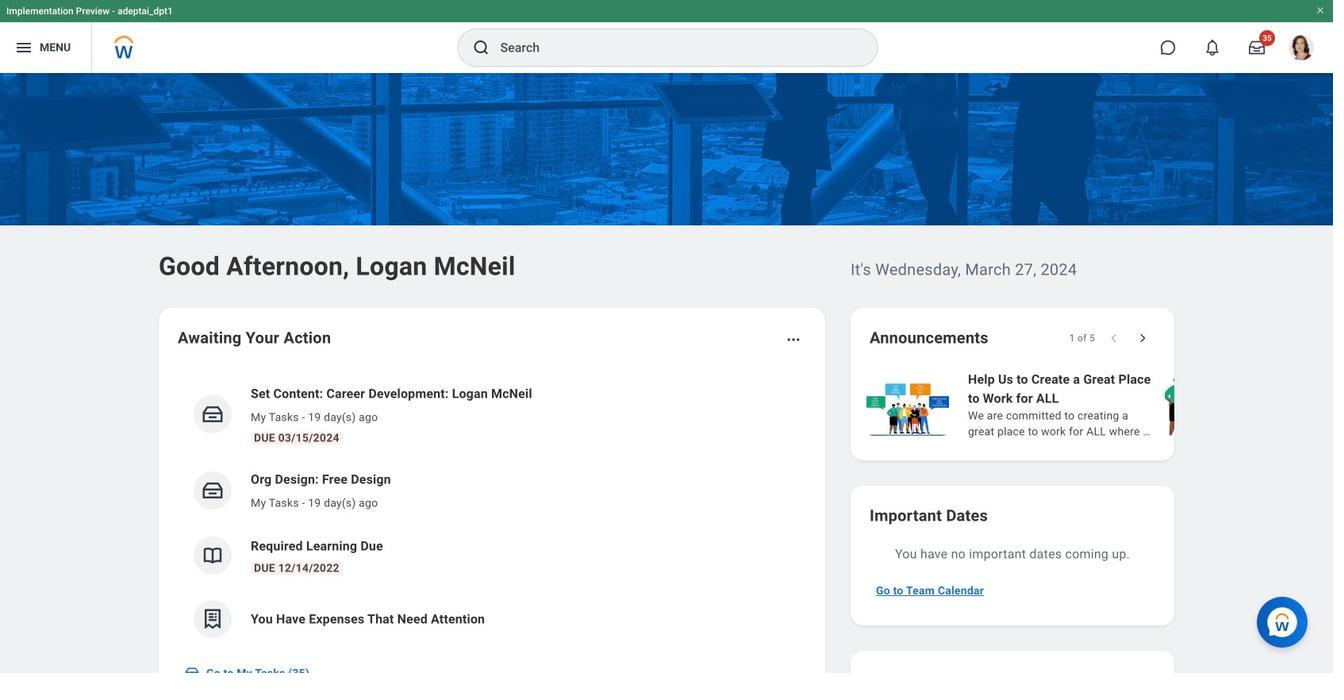 Task type: describe. For each thing, give the bounding box(es) containing it.
search image
[[472, 38, 491, 57]]

chevron right small image
[[1135, 330, 1151, 346]]

inbox large image
[[1249, 40, 1265, 56]]

1 horizontal spatial list
[[864, 368, 1334, 441]]

0 horizontal spatial list
[[178, 372, 807, 651]]

notifications large image
[[1205, 40, 1221, 56]]

profile logan mcneil image
[[1289, 35, 1315, 64]]

related actions image
[[786, 332, 802, 348]]

book open image
[[201, 544, 225, 568]]



Task type: vqa. For each thing, say whether or not it's contained in the screenshot.
first inbox image from the bottom of the page
yes



Task type: locate. For each thing, give the bounding box(es) containing it.
1 vertical spatial inbox image
[[201, 479, 225, 502]]

Search Workday  search field
[[500, 30, 845, 65]]

inbox image
[[201, 402, 225, 426], [201, 479, 225, 502], [184, 665, 200, 673]]

main content
[[0, 73, 1334, 673]]

close environment banner image
[[1316, 6, 1326, 15]]

justify image
[[14, 38, 33, 57]]

2 vertical spatial inbox image
[[184, 665, 200, 673]]

list
[[864, 368, 1334, 441], [178, 372, 807, 651]]

0 vertical spatial inbox image
[[201, 402, 225, 426]]

chevron left small image
[[1107, 330, 1122, 346]]

dashboard expenses image
[[201, 607, 225, 631]]

status
[[1070, 332, 1095, 345]]

banner
[[0, 0, 1334, 73]]



